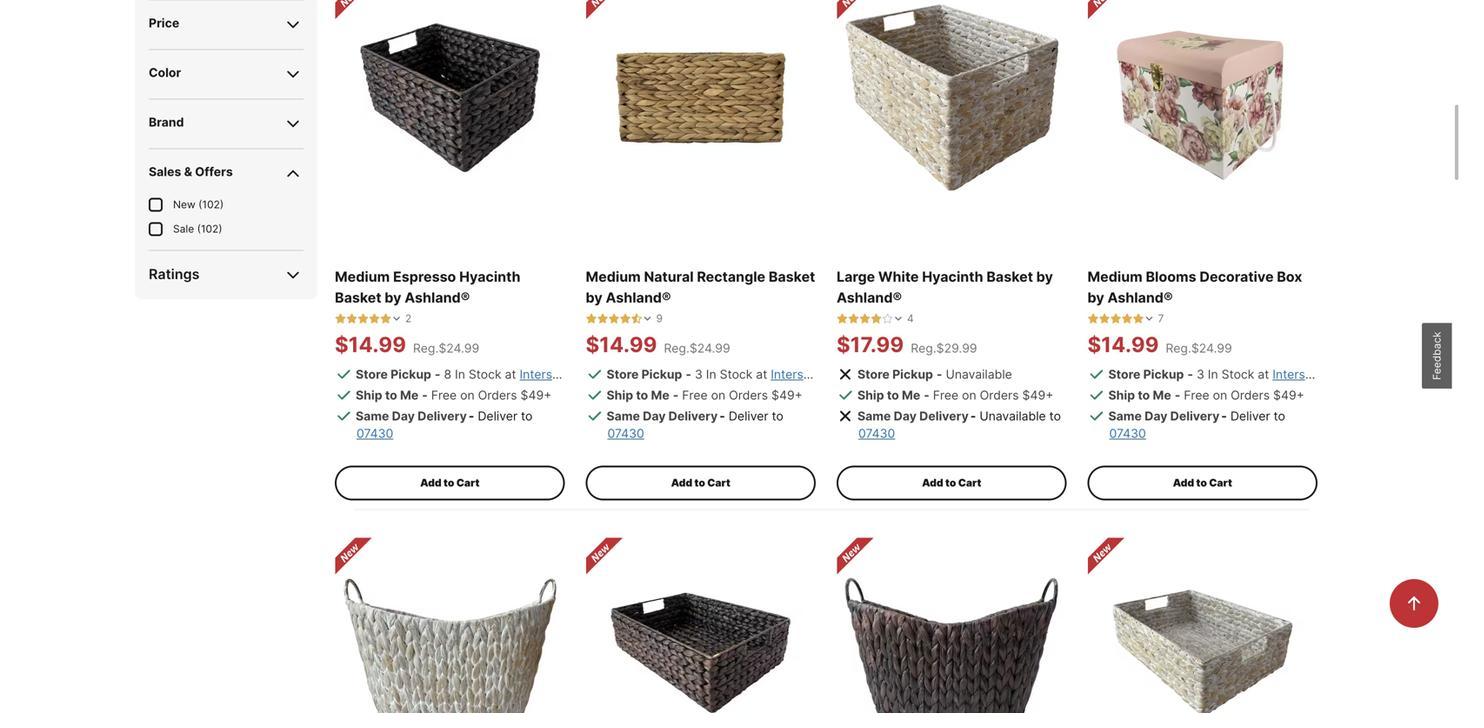 Task type: describe. For each thing, give the bounding box(es) containing it.
7 dialog
[[1088, 312, 1164, 326]]

reg.$24.99 for blooms
[[1166, 341, 1233, 356]]

me for white
[[902, 388, 921, 403]]

9 tabler image from the left
[[860, 313, 871, 325]]

add for white
[[922, 477, 944, 490]]

ship to me - free on orders $49+ for white
[[858, 388, 1054, 403]]

ship for medium blooms decorative box by ashland®
[[1109, 388, 1135, 403]]

$17.99
[[837, 332, 904, 358]]

(102) for new (102)
[[198, 199, 224, 211]]

store pickup - unavailable
[[858, 367, 1013, 382]]

medium espresso hyacinth basket by ashland®
[[335, 269, 521, 306]]

7 tabler image from the left
[[1133, 313, 1144, 325]]

sales & offers
[[149, 165, 233, 179]]

medium espresso hyacinth basket by ashland&#xae; image for new icon associated with medium espresso hyacinth basket by ashland®
[[335, 0, 565, 213]]

medium for medium blooms decorative box by ashland®
[[1088, 269, 1143, 286]]

orders for medium natural rectangle basket by ashland®
[[729, 388, 768, 403]]

medium blooms decorative box by ashland®
[[1088, 269, 1303, 306]]

by for medium natural rectangle basket by ashland®
[[586, 289, 603, 306]]

same day delivery - deliver to 07430 for blooms
[[1109, 409, 1286, 441]]

reg.$24.99 for espresso
[[413, 341, 480, 356]]

add to cart for blooms
[[1173, 477, 1233, 490]]

orders for large white hyacinth basket by ashland®
[[980, 388, 1019, 403]]

6 tabler image from the left
[[631, 313, 642, 325]]

ship to me - free on orders $49+ for blooms
[[1109, 388, 1305, 403]]

stock for medium blooms decorative box by ashland®
[[1222, 367, 1255, 382]]

- inside same day delivery - unavailable to 07430
[[971, 409, 976, 424]]

10 tabler image from the left
[[871, 313, 882, 325]]

center for medium blooms decorative box by ashland®
[[1390, 367, 1429, 382]]

large
[[837, 269, 875, 286]]

basket for medium natural rectangle basket by ashland®
[[769, 269, 816, 286]]

ship to me - free on orders $49+ for espresso
[[356, 388, 552, 403]]

orders for medium blooms decorative box by ashland®
[[1231, 388, 1270, 403]]

sale
[[173, 223, 194, 236]]

new
[[173, 199, 196, 211]]

medium espresso hyacinth basket by ashland® link
[[335, 267, 565, 309]]

new (102)
[[173, 199, 224, 211]]

2 tabler image from the left
[[358, 313, 369, 325]]

medium blooms decorative box by ashland® link
[[1088, 267, 1318, 309]]

shopping for medium natural rectangle basket by ashland®
[[830, 367, 884, 382]]

decorative
[[1200, 269, 1274, 286]]

1 tabler image from the left
[[346, 313, 358, 325]]

ashland® for blooms
[[1108, 289, 1173, 306]]

rectangle
[[697, 269, 766, 286]]

new image for large white hyacinth basket by ashland®
[[837, 0, 875, 21]]

9
[[656, 313, 663, 325]]

free for espresso
[[431, 388, 457, 403]]

me for espresso
[[400, 388, 419, 403]]

add to cart button for natural
[[586, 466, 816, 501]]

on for natural
[[711, 388, 726, 403]]

tabler image inside 4 dialog
[[882, 313, 893, 325]]

ship for medium espresso hyacinth basket by ashland®
[[356, 388, 382, 403]]

new image for large dark brown basket with handles by ashland&#xae; image
[[837, 538, 875, 577]]

reg.$24.99 for natural
[[664, 341, 731, 356]]

day for medium espresso hyacinth basket by ashland®
[[392, 409, 415, 424]]

by for large white hyacinth basket by ashland®
[[1037, 269, 1053, 286]]

in for decorative
[[1208, 367, 1219, 382]]

me for natural
[[651, 388, 670, 403]]

7
[[1158, 313, 1164, 325]]

ship for medium natural rectangle basket by ashland®
[[607, 388, 633, 403]]

to inside same day delivery - unavailable to 07430
[[1050, 409, 1061, 424]]

3 for decorative
[[1197, 367, 1205, 382]]

medium white hyacinth basket by ashland&#xae; image
[[1088, 538, 1318, 713]]

ship to me - free on orders $49+ for natural
[[607, 388, 803, 403]]

pickup for blooms
[[1144, 367, 1184, 382]]

delivery for blooms
[[1171, 409, 1220, 424]]

color
[[149, 65, 181, 80]]

4 tabler image from the left
[[586, 313, 597, 325]]

offers
[[195, 165, 233, 179]]

large dark brown basket with handles by ashland&#xae; image
[[837, 538, 1067, 713]]

interstate for medium blooms decorative box by ashland®
[[1273, 367, 1328, 382]]

pickup for natural
[[642, 367, 682, 382]]

5 tabler image from the left
[[597, 313, 609, 325]]

me for blooms
[[1153, 388, 1172, 403]]

price
[[149, 16, 179, 31]]

at for medium blooms decorative box by ashland®
[[1258, 367, 1270, 382]]

ship for large white hyacinth basket by ashland®
[[858, 388, 884, 403]]

day for medium blooms decorative box by ashland®
[[1145, 409, 1168, 424]]

day for medium natural rectangle basket by ashland®
[[643, 409, 666, 424]]

3 tabler image from the left
[[380, 313, 392, 325]]

center for medium natural rectangle basket by ashland®
[[888, 367, 927, 382]]

4 button
[[837, 312, 914, 326]]

add for natural
[[671, 477, 693, 490]]

2 dialog
[[335, 312, 412, 326]]

same for medium natural rectangle basket by ashland®
[[607, 409, 640, 424]]

medium espresso hyacinth basket by ashland&#xae; image for the left new image
[[586, 538, 816, 713]]

2 tabler image from the left
[[369, 313, 380, 325]]

$14.99 for medium blooms decorative box by ashland®
[[1088, 332, 1159, 358]]

6 tabler image from the left
[[1122, 313, 1133, 325]]

$14.99 reg.$24.99 for espresso
[[335, 332, 480, 358]]

4 tabler image from the left
[[620, 313, 631, 325]]

interstate for medium natural rectangle basket by ashland®
[[771, 367, 826, 382]]

3 tabler image from the left
[[609, 313, 620, 325]]

box
[[1277, 269, 1303, 286]]

brand
[[149, 115, 184, 130]]

same day delivery - deliver to 07430 for espresso
[[356, 409, 533, 441]]

medium natural rectangle basket by ashland® link
[[586, 267, 816, 309]]

store pickup - 8 in stock at interstate shopping center
[[356, 367, 676, 382]]

free for white
[[933, 388, 959, 403]]

blooms
[[1146, 269, 1197, 286]]

hyacinth for $14.99
[[459, 269, 521, 286]]

3 for rectangle
[[695, 367, 703, 382]]

cart for medium natural rectangle basket by ashland®
[[707, 477, 731, 490]]

center for medium espresso hyacinth basket by ashland®
[[637, 367, 676, 382]]

deliver for medium blooms decorative box by ashland®
[[1231, 409, 1271, 424]]

2 button
[[335, 312, 412, 326]]

&
[[184, 165, 192, 179]]

cart for medium blooms decorative box by ashland®
[[1209, 477, 1233, 490]]



Task type: locate. For each thing, give the bounding box(es) containing it.
2 horizontal spatial in
[[1208, 367, 1219, 382]]

in for hyacinth
[[455, 367, 465, 382]]

new image for medium blooms decorative box by ashland&#xae; image
[[1088, 0, 1126, 21]]

4 ship from the left
[[1109, 388, 1135, 403]]

2 horizontal spatial shopping
[[1332, 367, 1386, 382]]

2 3 from the left
[[1197, 367, 1205, 382]]

4 cart from the left
[[1209, 477, 1233, 490]]

large white hyacinth basket by ashland®
[[837, 269, 1053, 306]]

3 ship to me - free on orders $49+ from the left
[[858, 388, 1054, 403]]

add to cart button for espresso
[[335, 466, 565, 501]]

1 tabler image from the left
[[335, 313, 346, 325]]

medium up 2 dialog
[[335, 269, 390, 286]]

me
[[400, 388, 419, 403], [651, 388, 670, 403], [902, 388, 921, 403], [1153, 388, 1172, 403]]

2 horizontal spatial reg.$24.99
[[1166, 341, 1233, 356]]

2 hyacinth from the left
[[922, 269, 984, 286]]

1 add to cart from the left
[[420, 477, 480, 490]]

medium espresso hyacinth basket by ashland&#xae; image
[[335, 0, 565, 213], [586, 538, 816, 713]]

1 vertical spatial unavailable
[[980, 409, 1046, 424]]

new image
[[1088, 0, 1126, 21], [586, 538, 624, 577], [837, 538, 875, 577]]

3 free from the left
[[933, 388, 959, 403]]

me down 9
[[651, 388, 670, 403]]

0 horizontal spatial shopping
[[579, 367, 633, 382]]

$14.99 reg.$24.99 down 7 on the top right of page
[[1088, 332, 1233, 358]]

medium natural rectangle basket by ashland®
[[586, 269, 816, 306]]

ashland® down the espresso
[[405, 289, 470, 306]]

1 horizontal spatial $14.99 reg.$24.99
[[586, 332, 731, 358]]

store for medium blooms decorative box by ashland®
[[1109, 367, 1141, 382]]

3
[[695, 367, 703, 382], [1197, 367, 1205, 382]]

3 shopping from the left
[[1332, 367, 1386, 382]]

2 ashland® from the left
[[606, 289, 671, 306]]

1 center from the left
[[637, 367, 676, 382]]

3 $14.99 reg.$24.99 from the left
[[1088, 332, 1233, 358]]

$49+ for medium espresso hyacinth basket by ashland®
[[521, 388, 552, 403]]

$14.99 reg.$24.99 for blooms
[[1088, 332, 1233, 358]]

0 vertical spatial (102)
[[198, 199, 224, 211]]

add to cart button for blooms
[[1088, 466, 1318, 501]]

07430 for large white hyacinth basket by ashland®
[[859, 426, 896, 441]]

3 pickup from the left
[[893, 367, 933, 382]]

cart for medium espresso hyacinth basket by ashland®
[[457, 477, 480, 490]]

3 center from the left
[[1390, 367, 1429, 382]]

1 in from the left
[[455, 367, 465, 382]]

store down 7 'dialog'
[[1109, 367, 1141, 382]]

hyacinth inside medium espresso hyacinth basket by ashland®
[[459, 269, 521, 286]]

delivery for natural
[[669, 409, 718, 424]]

2 horizontal spatial basket
[[987, 269, 1033, 286]]

same day delivery - deliver to 07430 for natural
[[607, 409, 784, 441]]

ship down 2 popup button
[[356, 388, 382, 403]]

2 interstate from the left
[[771, 367, 826, 382]]

2 horizontal spatial same day delivery - deliver to 07430
[[1109, 409, 1286, 441]]

at for medium espresso hyacinth basket by ashland®
[[505, 367, 516, 382]]

by
[[1037, 269, 1053, 286], [385, 289, 402, 306], [586, 289, 603, 306], [1088, 289, 1105, 306]]

tabler image
[[346, 313, 358, 325], [369, 313, 380, 325], [609, 313, 620, 325], [620, 313, 631, 325], [882, 313, 893, 325], [1122, 313, 1133, 325], [1133, 313, 1144, 325]]

at
[[505, 367, 516, 382], [756, 367, 768, 382], [1258, 367, 1270, 382]]

$14.99 reg.$24.99 down 2
[[335, 332, 480, 358]]

on
[[460, 388, 475, 403], [711, 388, 726, 403], [962, 388, 977, 403], [1213, 388, 1228, 403]]

new image for medium espresso hyacinth basket by ashland®
[[335, 0, 373, 21]]

(102) right new
[[198, 199, 224, 211]]

0 horizontal spatial interstate
[[520, 367, 575, 382]]

2 delivery from the left
[[669, 409, 718, 424]]

same inside same day delivery - unavailable to 07430
[[858, 409, 891, 424]]

2 add to cart from the left
[[671, 477, 731, 490]]

2 shopping from the left
[[830, 367, 884, 382]]

by for medium blooms decorative box by ashland®
[[1088, 289, 1105, 306]]

4 dialog
[[837, 312, 914, 326]]

ship
[[356, 388, 382, 403], [607, 388, 633, 403], [858, 388, 884, 403], [1109, 388, 1135, 403]]

2 ship to me - free on orders $49+ from the left
[[607, 388, 803, 403]]

store
[[356, 367, 388, 382], [607, 367, 639, 382], [858, 367, 890, 382], [1109, 367, 1141, 382]]

store for large white hyacinth basket by ashland®
[[858, 367, 890, 382]]

1 horizontal spatial reg.$24.99
[[664, 341, 731, 356]]

4 ship to me - free on orders $49+ from the left
[[1109, 388, 1305, 403]]

3 store from the left
[[858, 367, 890, 382]]

$14.99 down 2 dialog
[[335, 332, 406, 358]]

ashland® for natural
[[606, 289, 671, 306]]

1 orders from the left
[[478, 388, 517, 403]]

1 horizontal spatial store pickup - 3 in stock at interstate shopping center
[[1109, 367, 1429, 382]]

1 horizontal spatial shopping
[[830, 367, 884, 382]]

stock
[[469, 367, 502, 382], [720, 367, 753, 382], [1222, 367, 1255, 382]]

4 pickup from the left
[[1144, 367, 1184, 382]]

0 horizontal spatial $14.99
[[335, 332, 406, 358]]

2 horizontal spatial stock
[[1222, 367, 1255, 382]]

ashland® inside medium blooms decorative box by ashland®
[[1108, 289, 1173, 306]]

2 deliver from the left
[[729, 409, 769, 424]]

add
[[420, 477, 442, 490], [671, 477, 693, 490], [922, 477, 944, 490], [1173, 477, 1195, 490]]

2 horizontal spatial $14.99
[[1088, 332, 1159, 358]]

large white hyacinth basket by ashland&#xae; image
[[837, 0, 1067, 213]]

cart for large white hyacinth basket by ashland®
[[958, 477, 982, 490]]

1 horizontal spatial same day delivery - deliver to 07430
[[607, 409, 784, 441]]

0 horizontal spatial $14.99 reg.$24.99
[[335, 332, 480, 358]]

1 ship to me - free on orders $49+ from the left
[[356, 388, 552, 403]]

add to cart button
[[335, 466, 565, 501], [586, 466, 816, 501], [837, 466, 1067, 501], [1088, 466, 1318, 501]]

4 add to cart button from the left
[[1088, 466, 1318, 501]]

stock for medium natural rectangle basket by ashland®
[[720, 367, 753, 382]]

same for medium blooms decorative box by ashland®
[[1109, 409, 1142, 424]]

same for medium espresso hyacinth basket by ashland®
[[356, 409, 389, 424]]

5 tabler image from the left
[[882, 313, 893, 325]]

2 horizontal spatial $14.99 reg.$24.99
[[1088, 332, 1233, 358]]

medium up 7 'dialog'
[[1088, 269, 1143, 286]]

2 day from the left
[[643, 409, 666, 424]]

$14.99 down 7 dropdown button
[[1088, 332, 1159, 358]]

2 $49+ from the left
[[772, 388, 803, 403]]

day for large white hyacinth basket by ashland®
[[894, 409, 917, 424]]

3 stock from the left
[[1222, 367, 1255, 382]]

3 in from the left
[[1208, 367, 1219, 382]]

natural
[[644, 269, 694, 286]]

ashland® inside medium espresso hyacinth basket by ashland®
[[405, 289, 470, 306]]

2
[[405, 313, 412, 325]]

$14.99 reg.$24.99 for natural
[[586, 332, 731, 358]]

0 horizontal spatial at
[[505, 367, 516, 382]]

pickup for espresso
[[391, 367, 431, 382]]

2 cart from the left
[[707, 477, 731, 490]]

13 tabler image from the left
[[1111, 313, 1122, 325]]

1 horizontal spatial deliver
[[729, 409, 769, 424]]

store for medium espresso hyacinth basket by ashland®
[[356, 367, 388, 382]]

1 same day delivery - deliver to 07430 from the left
[[356, 409, 533, 441]]

me down 7 on the top right of page
[[1153, 388, 1172, 403]]

2 store pickup - 3 in stock at interstate shopping center from the left
[[1109, 367, 1429, 382]]

pickup
[[391, 367, 431, 382], [642, 367, 682, 382], [893, 367, 933, 382], [1144, 367, 1184, 382]]

0 horizontal spatial medium espresso hyacinth basket by ashland&#xae; image
[[335, 0, 565, 213]]

interstate for medium espresso hyacinth basket by ashland®
[[520, 367, 575, 382]]

white
[[879, 269, 919, 286]]

07430 for medium natural rectangle basket by ashland®
[[608, 426, 645, 441]]

by inside medium espresso hyacinth basket by ashland®
[[385, 289, 402, 306]]

2 me from the left
[[651, 388, 670, 403]]

free for natural
[[682, 388, 708, 403]]

0 horizontal spatial medium
[[335, 269, 390, 286]]

add for blooms
[[1173, 477, 1195, 490]]

ratings
[[149, 266, 200, 283]]

same for large white hyacinth basket by ashland®
[[858, 409, 891, 424]]

hyacinth right white
[[922, 269, 984, 286]]

cart
[[457, 477, 480, 490], [707, 477, 731, 490], [958, 477, 982, 490], [1209, 477, 1233, 490]]

1 at from the left
[[505, 367, 516, 382]]

4 free from the left
[[1184, 388, 1210, 403]]

3 orders from the left
[[980, 388, 1019, 403]]

add to cart for white
[[922, 477, 982, 490]]

11 tabler image from the left
[[1088, 313, 1099, 325]]

4 add from the left
[[1173, 477, 1195, 490]]

1 hyacinth from the left
[[459, 269, 521, 286]]

store pickup - 3 in stock at interstate shopping center for medium blooms decorative box by ashland®
[[1109, 367, 1429, 382]]

delivery inside same day delivery - unavailable to 07430
[[920, 409, 969, 424]]

0 horizontal spatial new image
[[586, 538, 624, 577]]

1 horizontal spatial center
[[888, 367, 927, 382]]

shopping
[[579, 367, 633, 382], [830, 367, 884, 382], [1332, 367, 1386, 382]]

unavailable inside same day delivery - unavailable to 07430
[[980, 409, 1046, 424]]

free
[[431, 388, 457, 403], [682, 388, 708, 403], [933, 388, 959, 403], [1184, 388, 1210, 403]]

2 horizontal spatial center
[[1390, 367, 1429, 382]]

3 07430 from the left
[[859, 426, 896, 441]]

medium blooms decorative box by ashland&#xae; image
[[1088, 0, 1318, 213]]

deliver
[[478, 409, 518, 424], [729, 409, 769, 424], [1231, 409, 1271, 424]]

interstate
[[520, 367, 575, 382], [771, 367, 826, 382], [1273, 367, 1328, 382]]

2 horizontal spatial medium
[[1088, 269, 1143, 286]]

me down 2
[[400, 388, 419, 403]]

by inside medium blooms decorative box by ashland®
[[1088, 289, 1105, 306]]

4 07430 from the left
[[1110, 426, 1146, 441]]

$14.99 down 9 dialog
[[586, 332, 657, 358]]

2 horizontal spatial deliver
[[1231, 409, 1271, 424]]

medium inside medium espresso hyacinth basket by ashland®
[[335, 269, 390, 286]]

add to cart
[[420, 477, 480, 490], [671, 477, 731, 490], [922, 477, 982, 490], [1173, 477, 1233, 490]]

2 center from the left
[[888, 367, 927, 382]]

stock for medium espresso hyacinth basket by ashland®
[[469, 367, 502, 382]]

$49+ for large white hyacinth basket by ashland®
[[1023, 388, 1054, 403]]

0 vertical spatial medium espresso hyacinth basket by ashland&#xae; image
[[335, 0, 565, 213]]

2 horizontal spatial interstate
[[1273, 367, 1328, 382]]

basket inside medium natural rectangle basket by ashland®
[[769, 269, 816, 286]]

pickup left 8
[[391, 367, 431, 382]]

pickup for white
[[893, 367, 933, 382]]

new image
[[335, 0, 373, 21], [586, 0, 624, 21], [837, 0, 875, 21], [335, 538, 373, 577], [1088, 538, 1126, 577]]

$14.99 reg.$24.99 down 9
[[586, 332, 731, 358]]

delivery for white
[[920, 409, 969, 424]]

4 ashland® from the left
[[1108, 289, 1173, 306]]

1 $49+ from the left
[[521, 388, 552, 403]]

add to cart for espresso
[[420, 477, 480, 490]]

1 horizontal spatial medium
[[586, 269, 641, 286]]

1 horizontal spatial medium espresso hyacinth basket by ashland&#xae; image
[[586, 538, 816, 713]]

2 horizontal spatial new image
[[1088, 0, 1126, 21]]

medium for medium natural rectangle basket by ashland®
[[586, 269, 641, 286]]

2 horizontal spatial at
[[1258, 367, 1270, 382]]

$49+
[[521, 388, 552, 403], [772, 388, 803, 403], [1023, 388, 1054, 403], [1274, 388, 1305, 403]]

ship down 7 'dialog'
[[1109, 388, 1135, 403]]

ashland® up 4 dialog
[[837, 289, 902, 306]]

medium inside medium natural rectangle basket by ashland®
[[586, 269, 641, 286]]

9 button
[[586, 312, 663, 326]]

same day delivery - deliver to 07430
[[356, 409, 533, 441], [607, 409, 784, 441], [1109, 409, 1286, 441]]

deliver for medium natural rectangle basket by ashland®
[[729, 409, 769, 424]]

2 in from the left
[[706, 367, 717, 382]]

07430
[[357, 426, 394, 441], [608, 426, 645, 441], [859, 426, 896, 441], [1110, 426, 1146, 441]]

4 orders from the left
[[1231, 388, 1270, 403]]

3 me from the left
[[902, 388, 921, 403]]

2 orders from the left
[[729, 388, 768, 403]]

day inside same day delivery - unavailable to 07430
[[894, 409, 917, 424]]

07430 for medium blooms decorative box by ashland®
[[1110, 426, 1146, 441]]

3 medium from the left
[[1088, 269, 1143, 286]]

1 store from the left
[[356, 367, 388, 382]]

4 on from the left
[[1213, 388, 1228, 403]]

$14.99 reg.$24.99
[[335, 332, 480, 358], [586, 332, 731, 358], [1088, 332, 1233, 358]]

0 horizontal spatial store pickup - 3 in stock at interstate shopping center
[[607, 367, 927, 382]]

espresso
[[393, 269, 456, 286]]

deliver for medium espresso hyacinth basket by ashland®
[[478, 409, 518, 424]]

hyacinth right the espresso
[[459, 269, 521, 286]]

$14.99
[[335, 332, 406, 358], [586, 332, 657, 358], [1088, 332, 1159, 358]]

3 add to cart from the left
[[922, 477, 982, 490]]

on for espresso
[[460, 388, 475, 403]]

hyacinth
[[459, 269, 521, 286], [922, 269, 984, 286]]

basket for medium espresso hyacinth basket by ashland®
[[335, 289, 382, 306]]

0 horizontal spatial reg.$24.99
[[413, 341, 480, 356]]

reg.$24.99 down medium natural rectangle basket by ashland® link
[[664, 341, 731, 356]]

delivery for espresso
[[418, 409, 467, 424]]

1 medium from the left
[[335, 269, 390, 286]]

hyacinth for $17.99
[[922, 269, 984, 286]]

1 add from the left
[[420, 477, 442, 490]]

4 me from the left
[[1153, 388, 1172, 403]]

4 add to cart from the left
[[1173, 477, 1233, 490]]

store pickup - 3 in stock at interstate shopping center for medium natural rectangle basket by ashland®
[[607, 367, 927, 382]]

8
[[444, 367, 452, 382]]

(102) for sale (102)
[[197, 223, 222, 236]]

reg.$29.99
[[911, 341, 978, 356]]

store down '$17.99'
[[858, 367, 890, 382]]

3 same day delivery - deliver to 07430 from the left
[[1109, 409, 1286, 441]]

0 horizontal spatial 3
[[695, 367, 703, 382]]

9 dialog
[[586, 312, 663, 326]]

by inside large white hyacinth basket by ashland®
[[1037, 269, 1053, 286]]

ship down '$17.99'
[[858, 388, 884, 403]]

1 stock from the left
[[469, 367, 502, 382]]

4 $49+ from the left
[[1274, 388, 1305, 403]]

by for medium espresso hyacinth basket by ashland®
[[385, 289, 402, 306]]

reg.$24.99
[[413, 341, 480, 356], [664, 341, 731, 356], [1166, 341, 1233, 356]]

hyacinth inside large white hyacinth basket by ashland®
[[922, 269, 984, 286]]

2 $14.99 from the left
[[586, 332, 657, 358]]

2 same from the left
[[607, 409, 640, 424]]

at for medium natural rectangle basket by ashland®
[[756, 367, 768, 382]]

0 horizontal spatial deliver
[[478, 409, 518, 424]]

same day delivery - unavailable to 07430
[[858, 409, 1061, 441]]

ashland® inside large white hyacinth basket by ashland®
[[837, 289, 902, 306]]

3 on from the left
[[962, 388, 977, 403]]

12 tabler image from the left
[[1099, 313, 1111, 325]]

ashland® up 9 dialog
[[606, 289, 671, 306]]

ashland® inside medium natural rectangle basket by ashland®
[[606, 289, 671, 306]]

medium inside medium blooms decorative box by ashland®
[[1088, 269, 1143, 286]]

1 horizontal spatial 3
[[1197, 367, 1205, 382]]

1 interstate from the left
[[520, 367, 575, 382]]

2 at from the left
[[756, 367, 768, 382]]

ashland®
[[405, 289, 470, 306], [606, 289, 671, 306], [837, 289, 902, 306], [1108, 289, 1173, 306]]

(102) right sale
[[197, 223, 222, 236]]

1 horizontal spatial $14.99
[[586, 332, 657, 358]]

1 horizontal spatial basket
[[769, 269, 816, 286]]

3 day from the left
[[894, 409, 917, 424]]

3 delivery from the left
[[920, 409, 969, 424]]

1 horizontal spatial in
[[706, 367, 717, 382]]

new image for medium natural rectangle basket by ashland®
[[586, 0, 624, 21]]

07430 for medium espresso hyacinth basket by ashland®
[[357, 426, 394, 441]]

pickup down $17.99 reg.$29.99
[[893, 367, 933, 382]]

2 07430 from the left
[[608, 426, 645, 441]]

store down 2 popup button
[[356, 367, 388, 382]]

07430 inside same day delivery - unavailable to 07430
[[859, 426, 896, 441]]

ship to me - free on orders $49+
[[356, 388, 552, 403], [607, 388, 803, 403], [858, 388, 1054, 403], [1109, 388, 1305, 403]]

2 on from the left
[[711, 388, 726, 403]]

pickup down 7 on the top right of page
[[1144, 367, 1184, 382]]

store down 9 popup button
[[607, 367, 639, 382]]

$49+ for medium blooms decorative box by ashland®
[[1274, 388, 1305, 403]]

3 ship from the left
[[858, 388, 884, 403]]

0 horizontal spatial stock
[[469, 367, 502, 382]]

0 horizontal spatial in
[[455, 367, 465, 382]]

3 at from the left
[[1258, 367, 1270, 382]]

1 add to cart button from the left
[[335, 466, 565, 501]]

pickup down 9
[[642, 367, 682, 382]]

$49+ for medium natural rectangle basket by ashland®
[[772, 388, 803, 403]]

0 vertical spatial unavailable
[[946, 367, 1013, 382]]

same
[[356, 409, 389, 424], [607, 409, 640, 424], [858, 409, 891, 424], [1109, 409, 1142, 424]]

1 horizontal spatial interstate
[[771, 367, 826, 382]]

me down store pickup - unavailable
[[902, 388, 921, 403]]

on for blooms
[[1213, 388, 1228, 403]]

orders
[[478, 388, 517, 403], [729, 388, 768, 403], [980, 388, 1019, 403], [1231, 388, 1270, 403]]

2 reg.$24.99 from the left
[[664, 341, 731, 356]]

4 delivery from the left
[[1171, 409, 1220, 424]]

ashland® for white
[[837, 289, 902, 306]]

3 cart from the left
[[958, 477, 982, 490]]

1 free from the left
[[431, 388, 457, 403]]

1 $14.99 reg.$24.99 from the left
[[335, 332, 480, 358]]

basket
[[769, 269, 816, 286], [987, 269, 1033, 286], [335, 289, 382, 306]]

in for rectangle
[[706, 367, 717, 382]]

3 $14.99 from the left
[[1088, 332, 1159, 358]]

0 horizontal spatial hyacinth
[[459, 269, 521, 286]]

$17.99 reg.$29.99
[[837, 332, 978, 358]]

on for white
[[962, 388, 977, 403]]

0 horizontal spatial center
[[637, 367, 676, 382]]

day
[[392, 409, 415, 424], [643, 409, 666, 424], [894, 409, 917, 424], [1145, 409, 1168, 424]]

0 horizontal spatial basket
[[335, 289, 382, 306]]

large white hyacinth basket by ashland® link
[[837, 267, 1067, 309]]

delivery
[[418, 409, 467, 424], [669, 409, 718, 424], [920, 409, 969, 424], [1171, 409, 1220, 424]]

add to cart button for white
[[837, 466, 1067, 501]]

in
[[455, 367, 465, 382], [706, 367, 717, 382], [1208, 367, 1219, 382]]

$14.99 for medium natural rectangle basket by ashland®
[[586, 332, 657, 358]]

tabler image
[[335, 313, 346, 325], [358, 313, 369, 325], [380, 313, 392, 325], [586, 313, 597, 325], [597, 313, 609, 325], [631, 313, 642, 325], [837, 313, 848, 325], [848, 313, 860, 325], [860, 313, 871, 325], [871, 313, 882, 325], [1088, 313, 1099, 325], [1099, 313, 1111, 325], [1111, 313, 1122, 325]]

reg.$24.99 down medium blooms decorative box by ashland® link
[[1166, 341, 1233, 356]]

add for espresso
[[420, 477, 442, 490]]

-
[[435, 367, 441, 382], [686, 367, 692, 382], [937, 367, 943, 382], [1188, 367, 1194, 382], [422, 388, 428, 403], [673, 388, 679, 403], [924, 388, 930, 403], [1175, 388, 1181, 403], [469, 409, 474, 424], [720, 409, 725, 424], [971, 409, 976, 424], [1222, 409, 1227, 424]]

1 me from the left
[[400, 388, 419, 403]]

0 horizontal spatial same day delivery - deliver to 07430
[[356, 409, 533, 441]]

sale (102)
[[173, 223, 222, 236]]

add to cart for natural
[[671, 477, 731, 490]]

basket for large white hyacinth basket by ashland®
[[987, 269, 1033, 286]]

1 vertical spatial (102)
[[197, 223, 222, 236]]

ashland® up 7 'dialog'
[[1108, 289, 1173, 306]]

basket inside large white hyacinth basket by ashland®
[[987, 269, 1033, 286]]

1 vertical spatial medium espresso hyacinth basket by ashland&#xae; image
[[586, 538, 816, 713]]

1 07430 from the left
[[357, 426, 394, 441]]

medium for medium espresso hyacinth basket by ashland®
[[335, 269, 390, 286]]

7 button
[[1088, 312, 1164, 326]]

1 horizontal spatial hyacinth
[[922, 269, 984, 286]]

1 horizontal spatial stock
[[720, 367, 753, 382]]

1 same from the left
[[356, 409, 389, 424]]

shopping for medium espresso hyacinth basket by ashland®
[[579, 367, 633, 382]]

4
[[907, 313, 914, 325]]

(102)
[[198, 199, 224, 211], [197, 223, 222, 236]]

3 add to cart button from the left
[[837, 466, 1067, 501]]

3 $49+ from the left
[[1023, 388, 1054, 403]]

medium up 9 dialog
[[586, 269, 641, 286]]

2 medium from the left
[[586, 269, 641, 286]]

center
[[637, 367, 676, 382], [888, 367, 927, 382], [1390, 367, 1429, 382]]

2 free from the left
[[682, 388, 708, 403]]

sales
[[149, 165, 181, 179]]

orders for medium espresso hyacinth basket by ashland®
[[478, 388, 517, 403]]

1 horizontal spatial at
[[756, 367, 768, 382]]

2 same day delivery - deliver to 07430 from the left
[[607, 409, 784, 441]]

7 tabler image from the left
[[837, 313, 848, 325]]

4 same from the left
[[1109, 409, 1142, 424]]

large whitewashed basket with handles by ashland&#xae; image
[[335, 538, 565, 713]]

store pickup - 3 in stock at interstate shopping center
[[607, 367, 927, 382], [1109, 367, 1429, 382]]

medium natural rectangle basket by ashland&#xae; image
[[586, 0, 816, 213]]

1 pickup from the left
[[391, 367, 431, 382]]

store for medium natural rectangle basket by ashland®
[[607, 367, 639, 382]]

reg.$24.99 up 8
[[413, 341, 480, 356]]

by inside medium natural rectangle basket by ashland®
[[586, 289, 603, 306]]

unavailable
[[946, 367, 1013, 382], [980, 409, 1046, 424]]

basket inside medium espresso hyacinth basket by ashland®
[[335, 289, 382, 306]]

8 tabler image from the left
[[848, 313, 860, 325]]

1 horizontal spatial new image
[[837, 538, 875, 577]]

to
[[385, 388, 397, 403], [636, 388, 648, 403], [887, 388, 899, 403], [1138, 388, 1150, 403], [521, 409, 533, 424], [772, 409, 784, 424], [1050, 409, 1061, 424], [1274, 409, 1286, 424], [444, 477, 454, 490], [695, 477, 705, 490], [946, 477, 956, 490], [1197, 477, 1207, 490]]

ship down 9 popup button
[[607, 388, 633, 403]]

medium
[[335, 269, 390, 286], [586, 269, 641, 286], [1088, 269, 1143, 286]]



Task type: vqa. For each thing, say whether or not it's contained in the screenshot.
live in a heart-shaped world
no



